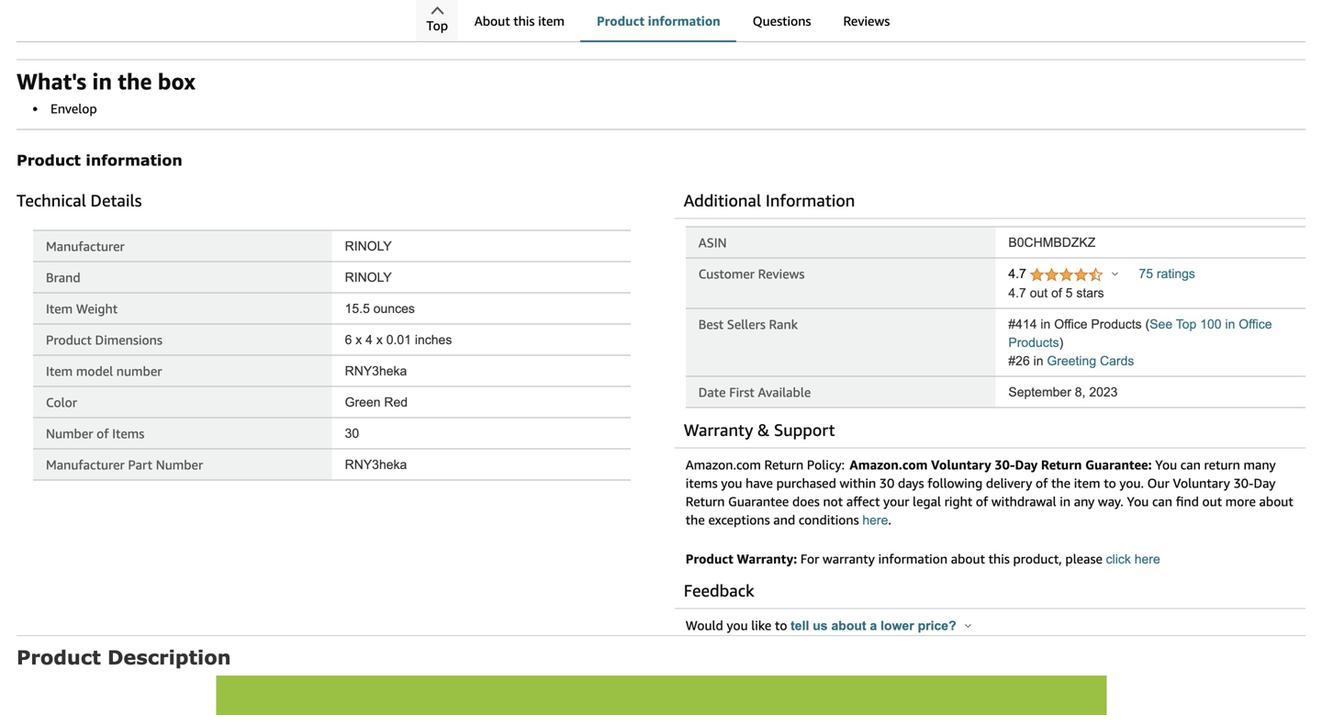 Task type: locate. For each thing, give the bounding box(es) containing it.
day down many
[[1254, 476, 1276, 491]]

1 vertical spatial day
[[1254, 476, 1276, 491]]

see top 100 in office products
[[1008, 317, 1272, 350]]

0 horizontal spatial item
[[538, 13, 565, 28]]

voluntary
[[931, 457, 991, 472], [1173, 476, 1230, 491]]

to up way.
[[1104, 476, 1116, 491]]

about down right at bottom
[[951, 551, 985, 566]]

this left "product,"
[[988, 551, 1010, 566]]

return
[[1204, 457, 1240, 472]]

item inside you can return many items you have purchased within 30 days following delivery of the item to you. our voluntary 30-day return guarantee does not affect your legal right of withdrawal in any way. you can find out more about the exceptions and conditions
[[1074, 476, 1100, 491]]

1 vertical spatial number
[[156, 457, 203, 472]]

2 horizontal spatial return
[[1041, 457, 1082, 472]]

1 horizontal spatial this
[[988, 551, 1010, 566]]

1 office from the left
[[1054, 317, 1088, 331]]

1 horizontal spatial item
[[1074, 476, 1100, 491]]

affect
[[846, 494, 880, 509]]

product information
[[597, 13, 721, 28], [17, 151, 182, 169]]

right
[[944, 494, 972, 509]]

weight
[[76, 301, 118, 316]]

item
[[538, 13, 565, 28], [1074, 476, 1100, 491]]

manufacturer up brand
[[46, 239, 125, 254]]

0 vertical spatial here
[[862, 513, 888, 527]]

manufacturer
[[46, 239, 125, 254], [46, 457, 125, 472]]

4.7 inside button
[[1008, 267, 1030, 281]]

in right 100 on the top right
[[1225, 317, 1235, 331]]

amazon.com for amazon.com return policy :
[[686, 457, 761, 472]]

in right #26
[[1033, 354, 1043, 368]]

0 vertical spatial the
[[118, 68, 152, 95]]

return up purchased
[[764, 457, 804, 472]]

0 vertical spatial information
[[648, 13, 721, 28]]

reviews right questions
[[843, 13, 890, 28]]

price?
[[918, 619, 956, 633]]

4.7 up #414
[[1008, 286, 1026, 300]]

1 vertical spatial this
[[988, 551, 1010, 566]]

1 horizontal spatial top
[[1176, 317, 1197, 331]]

0 horizontal spatial products
[[1008, 336, 1059, 350]]

set of 30 grinchs cards boxed with envelopes and stickers image
[[216, 676, 1107, 715]]

1 item from the top
[[46, 301, 73, 316]]

number
[[46, 426, 93, 441], [156, 457, 203, 472]]

amazon.com up 30 on the bottom right
[[850, 457, 928, 472]]

technical
[[17, 191, 86, 210]]

30- inside you can return many items you have purchased within 30 days following delivery of the item to you. our voluntary 30-day return guarantee does not affect your legal right of withdrawal in any way. you can find out more about the exceptions and conditions
[[1234, 476, 1254, 491]]

day up delivery
[[1015, 457, 1038, 472]]

x right 4 at the left of page
[[376, 333, 383, 347]]

available
[[758, 385, 811, 400]]

popover image
[[965, 623, 971, 628]]

stars
[[1076, 286, 1104, 300]]

office inside see top 100 in office products
[[1239, 317, 1272, 331]]

0 horizontal spatial x
[[356, 333, 362, 347]]

0 vertical spatial about
[[1259, 494, 1293, 509]]

and
[[773, 512, 795, 527]]

out down the 4.7 button
[[1030, 286, 1048, 300]]

you
[[721, 476, 742, 491], [727, 618, 748, 633]]

withdrawal
[[991, 494, 1056, 509]]

0 horizontal spatial office
[[1054, 317, 1088, 331]]

details
[[90, 191, 142, 210]]

2 ‎rinoly from the top
[[345, 270, 392, 285]]

0 horizontal spatial voluntary
[[931, 457, 991, 472]]

2 4.7 from the top
[[1008, 286, 1026, 300]]

0 horizontal spatial 30-
[[995, 457, 1015, 472]]

1 vertical spatial 30-
[[1234, 476, 1254, 491]]

inches
[[415, 333, 452, 347]]

‎rny3heka down ‎30
[[345, 458, 407, 472]]

1 ‎rny3heka from the top
[[345, 364, 407, 378]]

our
[[1147, 476, 1170, 491]]

to
[[1104, 476, 1116, 491], [775, 618, 787, 633]]

item
[[46, 301, 73, 316], [46, 364, 73, 379]]

4.7 up 4.7 out of 5 stars
[[1008, 267, 1030, 281]]

0 vertical spatial ‎rny3heka
[[345, 364, 407, 378]]

amazon.com for amazon.com voluntary 30-day return guarantee:
[[850, 457, 928, 472]]

you down you.
[[1127, 494, 1149, 509]]

0 horizontal spatial out
[[1030, 286, 1048, 300]]

1 horizontal spatial reviews
[[843, 13, 890, 28]]

days
[[898, 476, 924, 491]]

4.7 for 4.7
[[1008, 267, 1030, 281]]

1 vertical spatial information
[[86, 151, 182, 169]]

1 vertical spatial ‎rny3heka
[[345, 458, 407, 472]]

‎rny3heka
[[345, 364, 407, 378], [345, 458, 407, 472]]

x right ‎6
[[356, 333, 362, 347]]

0 vertical spatial item
[[46, 301, 73, 316]]

0 horizontal spatial return
[[686, 494, 725, 509]]

return
[[764, 457, 804, 472], [1041, 457, 1082, 472], [686, 494, 725, 509]]

1 manufacturer from the top
[[46, 239, 125, 254]]

item down brand
[[46, 301, 73, 316]]

1 4.7 from the top
[[1008, 267, 1030, 281]]

‎rinoly for manufacturer
[[345, 239, 392, 253]]

amazon.com up items
[[686, 457, 761, 472]]

0 horizontal spatial top
[[426, 18, 448, 33]]

the left box
[[118, 68, 152, 95]]

0 horizontal spatial can
[[1152, 494, 1172, 509]]

2 horizontal spatial about
[[1259, 494, 1293, 509]]

product dimensions
[[46, 332, 162, 348]]

day
[[1015, 457, 1038, 472], [1254, 476, 1276, 491]]

in for cards
[[1033, 354, 1043, 368]]

1 horizontal spatial voluntary
[[1173, 476, 1230, 491]]

30- up delivery
[[995, 457, 1015, 472]]

policy
[[807, 457, 842, 472]]

#414 in office products (
[[1008, 317, 1150, 331]]

0 horizontal spatial reviews
[[758, 266, 805, 281]]

office up )
[[1054, 317, 1088, 331]]

‎15.5 ounces
[[345, 302, 415, 316]]

warranty
[[684, 420, 753, 440]]

0 horizontal spatial you
[[1127, 494, 1149, 509]]

out inside you can return many items you have purchased within 30 days following delivery of the item to you. our voluntary 30-day return guarantee does not affect your legal right of withdrawal in any way. you can find out more about the exceptions and conditions
[[1202, 494, 1222, 509]]

1 vertical spatial item
[[1074, 476, 1100, 491]]

2 office from the left
[[1239, 317, 1272, 331]]

part
[[128, 457, 152, 472]]

0 vertical spatial manufacturer
[[46, 239, 125, 254]]

to left tell in the bottom right of the page
[[775, 618, 787, 633]]

0 vertical spatial product information
[[597, 13, 721, 28]]

0 vertical spatial products
[[1091, 317, 1142, 331]]

0 vertical spatial out
[[1030, 286, 1048, 300]]

1 vertical spatial products
[[1008, 336, 1059, 350]]

1 vertical spatial top
[[1176, 317, 1197, 331]]

0 horizontal spatial the
[[118, 68, 152, 95]]

voluntary up the following
[[931, 457, 991, 472]]

this right about
[[513, 13, 535, 28]]

technical details
[[17, 191, 142, 210]]

you left like
[[727, 618, 748, 633]]

1 vertical spatial to
[[775, 618, 787, 633]]

the up withdrawal
[[1051, 476, 1071, 491]]

voluntary up find
[[1173, 476, 1230, 491]]

‎green red
[[345, 395, 408, 409]]

amazon.com return policy :
[[686, 457, 845, 472]]

can
[[1181, 457, 1201, 472], [1152, 494, 1172, 509]]

2 vertical spatial information
[[878, 551, 948, 566]]

0 horizontal spatial number
[[46, 426, 93, 441]]

you left have
[[721, 476, 742, 491]]

products left (
[[1091, 317, 1142, 331]]

top left about
[[426, 18, 448, 33]]

can left return
[[1181, 457, 1201, 472]]

support
[[774, 420, 835, 440]]

0 horizontal spatial information
[[86, 151, 182, 169]]

1 vertical spatial voluntary
[[1173, 476, 1230, 491]]

here
[[862, 513, 888, 527], [1135, 552, 1160, 566]]

reviews up rank
[[758, 266, 805, 281]]

not
[[823, 494, 843, 509]]

about right more
[[1259, 494, 1293, 509]]

item up any
[[1074, 476, 1100, 491]]

1 vertical spatial item
[[46, 364, 73, 379]]

you can return many items you have purchased within 30 days following delivery of the item to you. our voluntary 30-day return guarantee does not affect your legal right of withdrawal in any way. you can find out more about the exceptions and conditions
[[686, 457, 1293, 527]]

the down items
[[686, 512, 705, 527]]

you up our
[[1155, 457, 1177, 472]]

in inside what's in the box envelop
[[92, 68, 112, 95]]

additional information
[[684, 191, 855, 210]]

2 ‎rny3heka from the top
[[345, 458, 407, 472]]

in up envelop
[[92, 68, 112, 95]]

1 horizontal spatial the
[[686, 512, 705, 527]]

here inside the here .
[[862, 513, 888, 527]]

product,
[[1013, 551, 1062, 566]]

1 horizontal spatial out
[[1202, 494, 1222, 509]]

of right right at bottom
[[976, 494, 988, 509]]

1 horizontal spatial 30-
[[1234, 476, 1254, 491]]

1 horizontal spatial you
[[1155, 457, 1177, 472]]

0 vertical spatial you
[[721, 476, 742, 491]]

list
[[53, 0, 1322, 16]]

2 vertical spatial about
[[831, 619, 866, 633]]

2 manufacturer from the top
[[46, 457, 125, 472]]

your
[[883, 494, 909, 509]]

30
[[879, 476, 895, 491]]

about left a
[[831, 619, 866, 633]]

tell us about a lower price?
[[791, 619, 960, 633]]

feedback
[[684, 581, 754, 600]]

in
[[92, 68, 112, 95], [1041, 317, 1051, 331], [1225, 317, 1235, 331], [1033, 354, 1043, 368], [1060, 494, 1071, 509]]

0 horizontal spatial this
[[513, 13, 535, 28]]

1 horizontal spatial x
[[376, 333, 383, 347]]

item right about
[[538, 13, 565, 28]]

out right find
[[1202, 494, 1222, 509]]

1 horizontal spatial day
[[1254, 476, 1276, 491]]

additional
[[684, 191, 761, 210]]

1 horizontal spatial to
[[1104, 476, 1116, 491]]

x
[[356, 333, 362, 347], [376, 333, 383, 347]]

item up color
[[46, 364, 73, 379]]

1 ‎rinoly from the top
[[345, 239, 392, 253]]

you
[[1155, 457, 1177, 472], [1127, 494, 1149, 509]]

number down color
[[46, 426, 93, 441]]

in left any
[[1060, 494, 1071, 509]]

1 horizontal spatial amazon.com
[[850, 457, 928, 472]]

0 vertical spatial you
[[1155, 457, 1177, 472]]

0 vertical spatial voluntary
[[931, 457, 991, 472]]

office right 100 on the top right
[[1239, 317, 1272, 331]]

manufacturer for manufacturer
[[46, 239, 125, 254]]

1 vertical spatial the
[[1051, 476, 1071, 491]]

2 item from the top
[[46, 364, 73, 379]]

here right "click"
[[1135, 552, 1160, 566]]

manufacturer for manufacturer part number
[[46, 457, 125, 472]]

‎rny3heka for number
[[345, 364, 407, 378]]

cards
[[1100, 354, 1134, 368]]

2 amazon.com from the left
[[850, 457, 928, 472]]

out
[[1030, 286, 1048, 300], [1202, 494, 1222, 509]]

2 horizontal spatial information
[[878, 551, 948, 566]]

1 horizontal spatial here
[[1135, 552, 1160, 566]]

1 vertical spatial out
[[1202, 494, 1222, 509]]

#414
[[1008, 317, 1037, 331]]

1 vertical spatial 4.7
[[1008, 286, 1026, 300]]

best sellers rank
[[698, 317, 798, 332]]

4.7
[[1008, 267, 1030, 281], [1008, 286, 1026, 300]]

75 ratings
[[1139, 267, 1195, 281]]

0 vertical spatial 30-
[[995, 457, 1015, 472]]

0 horizontal spatial here
[[862, 513, 888, 527]]

0 vertical spatial ‎rinoly
[[345, 239, 392, 253]]

1 vertical spatial about
[[951, 551, 985, 566]]

30- up more
[[1234, 476, 1254, 491]]

return up any
[[1041, 457, 1082, 472]]

return inside you can return many items you have purchased within 30 days following delivery of the item to you. our voluntary 30-day return guarantee does not affect your legal right of withdrawal in any way. you can find out more about the exceptions and conditions
[[686, 494, 725, 509]]

1 amazon.com from the left
[[686, 457, 761, 472]]

1 vertical spatial here
[[1135, 552, 1160, 566]]

0 horizontal spatial amazon.com
[[686, 457, 761, 472]]

of
[[1051, 286, 1062, 300], [97, 426, 109, 441], [1036, 476, 1048, 491], [976, 494, 988, 509]]

1 horizontal spatial can
[[1181, 457, 1201, 472]]

can down our
[[1152, 494, 1172, 509]]

manufacturer down number of items
[[46, 457, 125, 472]]

top left 100 on the top right
[[1176, 317, 1197, 331]]

‎rny3heka for number
[[345, 458, 407, 472]]

number right part
[[156, 457, 203, 472]]

here down affect
[[862, 513, 888, 527]]

1 horizontal spatial office
[[1239, 317, 1272, 331]]

1 vertical spatial product information
[[17, 151, 182, 169]]

for
[[800, 551, 819, 566]]

sellers
[[727, 317, 766, 332]]

products down #414
[[1008, 336, 1059, 350]]

delivery
[[986, 476, 1032, 491]]

0 horizontal spatial day
[[1015, 457, 1038, 472]]

way.
[[1098, 494, 1124, 509]]

1 vertical spatial ‎rinoly
[[345, 270, 392, 285]]

0 vertical spatial number
[[46, 426, 93, 441]]

1 vertical spatial can
[[1152, 494, 1172, 509]]

0 vertical spatial 4.7
[[1008, 267, 1030, 281]]

‎rny3heka up ‎green red
[[345, 364, 407, 378]]

date
[[698, 385, 726, 400]]

0 vertical spatial this
[[513, 13, 535, 28]]

information
[[648, 13, 721, 28], [86, 151, 182, 169], [878, 551, 948, 566]]

in right #414
[[1041, 317, 1051, 331]]

in for box
[[92, 68, 112, 95]]

1 vertical spatial manufacturer
[[46, 457, 125, 472]]

1 vertical spatial you
[[727, 618, 748, 633]]

rank
[[769, 317, 798, 332]]

0 vertical spatial to
[[1104, 476, 1116, 491]]

manufacturer part number
[[46, 457, 203, 472]]

1 horizontal spatial products
[[1091, 317, 1142, 331]]

return down items
[[686, 494, 725, 509]]

a
[[870, 619, 877, 633]]

this
[[513, 13, 535, 28], [988, 551, 1010, 566]]

1 horizontal spatial about
[[951, 551, 985, 566]]



Task type: vqa. For each thing, say whether or not it's contained in the screenshot.
40
no



Task type: describe. For each thing, give the bounding box(es) containing it.
would
[[686, 618, 723, 633]]

)
[[1059, 336, 1063, 350]]

day inside you can return many items you have purchased within 30 days following delivery of the item to you. our voluntary 30-day return guarantee does not affect your legal right of withdrawal in any way. you can find out more about the exceptions and conditions
[[1254, 476, 1276, 491]]

75
[[1139, 267, 1153, 281]]

the inside what's in the box envelop
[[118, 68, 152, 95]]

0 vertical spatial item
[[538, 13, 565, 28]]

5
[[1066, 286, 1073, 300]]

1 vertical spatial you
[[1127, 494, 1149, 509]]

grinchs christmas decorations,large grinchs tree topper image
[[17, 0, 1322, 37]]

1 horizontal spatial return
[[764, 457, 804, 472]]

does
[[792, 494, 820, 509]]

voluntary inside you can return many items you have purchased within 30 days following delivery of the item to you. our voluntary 30-day return guarantee does not affect your legal right of withdrawal in any way. you can find out more about the exceptions and conditions
[[1173, 476, 1230, 491]]

here inside product warranty: for warranty information about this product, please click here
[[1135, 552, 1160, 566]]

1 vertical spatial reviews
[[758, 266, 805, 281]]

any
[[1074, 494, 1095, 509]]

about inside you can return many items you have purchased within 30 days following delivery of the item to you. our voluntary 30-day return guarantee does not affect your legal right of withdrawal in any way. you can find out more about the exceptions and conditions
[[1259, 494, 1293, 509]]

‎green
[[345, 395, 381, 409]]

in for products
[[1041, 317, 1051, 331]]

product warranty: for warranty information about this product, please click here
[[686, 551, 1160, 566]]

1 horizontal spatial information
[[648, 13, 721, 28]]

first
[[729, 385, 755, 400]]

what's in the box envelop
[[17, 68, 195, 116]]

‎6
[[345, 333, 352, 347]]

september 8, 2023
[[1008, 385, 1118, 399]]

2 horizontal spatial the
[[1051, 476, 1071, 491]]

item for item model number
[[46, 364, 73, 379]]

color
[[46, 395, 77, 410]]

products inside see top 100 in office products
[[1008, 336, 1059, 350]]

product description
[[17, 645, 231, 669]]

customer
[[698, 266, 755, 281]]

2 x from the left
[[376, 333, 383, 347]]

of up withdrawal
[[1036, 476, 1048, 491]]

model
[[76, 364, 113, 379]]

you inside you can return many items you have purchased within 30 days following delivery of the item to you. our voluntary 30-day return guarantee does not affect your legal right of withdrawal in any way. you can find out more about the exceptions and conditions
[[721, 476, 742, 491]]

more
[[1225, 494, 1256, 509]]

of left items on the bottom of page
[[97, 426, 109, 441]]

item weight
[[46, 301, 118, 316]]

top inside see top 100 in office products
[[1176, 317, 1197, 331]]

to inside you can return many items you have purchased within 30 days following delivery of the item to you. our voluntary 30-day return guarantee does not affect your legal right of withdrawal in any way. you can find out more about the exceptions and conditions
[[1104, 476, 1116, 491]]

.
[[888, 512, 891, 527]]

0 vertical spatial top
[[426, 18, 448, 33]]

4.7 out of 5 stars
[[1008, 286, 1104, 300]]

‎6 x 4 x 0.01 inches
[[345, 333, 452, 347]]

us
[[813, 619, 828, 633]]

‎rinoly for brand
[[345, 270, 392, 285]]

100
[[1200, 317, 1222, 331]]

box
[[158, 68, 195, 95]]

amazon.com voluntary 30-day return guarantee:
[[850, 457, 1152, 472]]

tell us about a lower price? button
[[791, 619, 971, 633]]

0 horizontal spatial to
[[775, 618, 787, 633]]

0 vertical spatial day
[[1015, 457, 1038, 472]]

here link
[[862, 513, 888, 527]]

about this item
[[474, 13, 565, 28]]

click
[[1106, 552, 1131, 566]]

here .
[[862, 512, 891, 527]]

2 vertical spatial the
[[686, 512, 705, 527]]

4
[[366, 333, 373, 347]]

items
[[686, 476, 718, 491]]

within
[[840, 476, 876, 491]]

item for item weight
[[46, 301, 73, 316]]

number
[[116, 364, 162, 379]]

greeting
[[1047, 354, 1096, 368]]

questions
[[753, 13, 811, 28]]

#26 in greeting cards
[[1008, 354, 1134, 368]]

description
[[107, 645, 231, 669]]

(
[[1145, 317, 1150, 331]]

4.7 for 4.7 out of 5 stars
[[1008, 286, 1026, 300]]

of left 5
[[1051, 286, 1062, 300]]

1 horizontal spatial product information
[[597, 13, 721, 28]]

0.01
[[386, 333, 411, 347]]

#26
[[1008, 354, 1030, 368]]

date first available
[[698, 385, 811, 400]]

september
[[1008, 385, 1071, 399]]

0 vertical spatial can
[[1181, 457, 1201, 472]]

0 horizontal spatial product information
[[17, 151, 182, 169]]

1 horizontal spatial number
[[156, 457, 203, 472]]

in inside you can return many items you have purchased within 30 days following delivery of the item to you. our voluntary 30-day return guarantee does not affect your legal right of withdrawal in any way. you can find out more about the exceptions and conditions
[[1060, 494, 1071, 509]]

best
[[698, 317, 724, 332]]

:
[[842, 457, 845, 472]]

red
[[384, 395, 408, 409]]

customer reviews
[[698, 266, 805, 281]]

what's
[[17, 68, 86, 95]]

0 vertical spatial reviews
[[843, 13, 890, 28]]

lower
[[881, 619, 914, 633]]

conditions
[[799, 512, 859, 527]]

warranty:
[[737, 551, 797, 566]]

purchased
[[776, 476, 836, 491]]

2023
[[1089, 385, 1118, 399]]

&
[[758, 420, 770, 440]]

dimensions
[[95, 332, 162, 348]]

find
[[1176, 494, 1199, 509]]

‎15.5
[[345, 302, 370, 316]]

brand
[[46, 270, 81, 285]]

1 x from the left
[[356, 333, 362, 347]]

tell
[[791, 619, 809, 633]]

about
[[474, 13, 510, 28]]

warranty & support
[[684, 420, 835, 440]]

item model number
[[46, 364, 162, 379]]

greeting cards link
[[1047, 354, 1134, 368]]

ounces
[[373, 302, 415, 316]]

0 horizontal spatial about
[[831, 619, 866, 633]]

exceptions
[[708, 512, 770, 527]]

items
[[112, 426, 144, 441]]

guarantee
[[728, 494, 789, 509]]

envelop
[[50, 101, 97, 116]]

popover image
[[1112, 271, 1118, 276]]

see top 100 in office products link
[[1008, 317, 1272, 350]]

ratings
[[1157, 267, 1195, 281]]

in inside see top 100 in office products
[[1225, 317, 1235, 331]]



